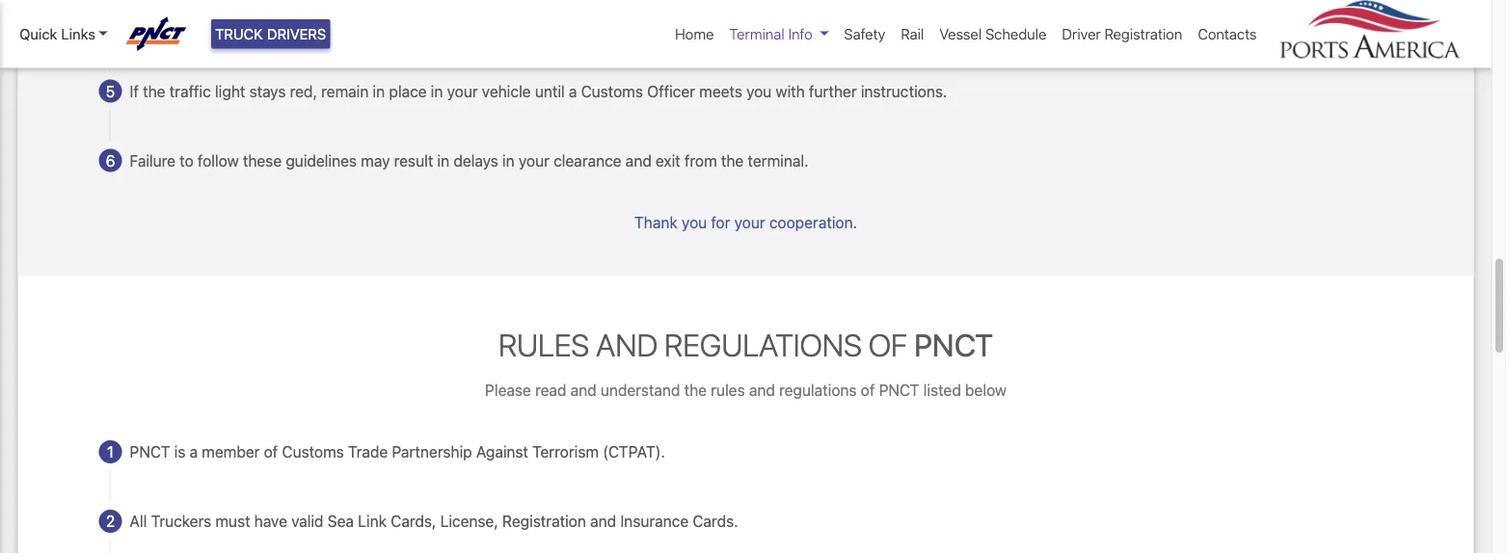 Task type: locate. For each thing, give the bounding box(es) containing it.
in right 'delays'
[[503, 151, 515, 170]]

green,
[[290, 12, 334, 31]]

0 horizontal spatial customs
[[282, 443, 344, 461]]

instructions.
[[861, 82, 948, 100]]

safety
[[844, 26, 886, 42]]

regulations down rules and regulations of pnct
[[780, 381, 857, 400]]

vessel
[[940, 26, 982, 42]]

a right "is"
[[190, 443, 198, 461]]

traffic up to on the left top of page
[[170, 82, 211, 100]]

please
[[485, 381, 531, 400]]

0 vertical spatial pnct
[[915, 326, 994, 363]]

2 horizontal spatial your
[[735, 213, 766, 231]]

rail
[[901, 26, 924, 42]]

registration right driver
[[1105, 26, 1183, 42]]

schedule
[[986, 26, 1047, 42]]

you right thank
[[682, 213, 707, 231]]

cards.
[[693, 513, 739, 531]]

vehicle
[[482, 82, 531, 100]]

drivers
[[267, 26, 326, 42]]

2 traffic from the top
[[170, 82, 211, 100]]

2 light from the top
[[215, 82, 245, 100]]

and left the exit
[[626, 151, 652, 170]]

2 if from the top
[[130, 82, 139, 100]]

0 vertical spatial if
[[130, 12, 139, 31]]

a
[[569, 82, 577, 100], [190, 443, 198, 461]]

pnct is a member of customs trade partnership against terrorism (ctpat).
[[130, 443, 666, 461]]

rail link
[[894, 15, 932, 53]]

pnct left "is"
[[130, 443, 170, 461]]

0 vertical spatial traffic
[[170, 12, 211, 31]]

1 vertical spatial your
[[519, 151, 550, 170]]

with
[[776, 82, 805, 100]]

1 horizontal spatial your
[[519, 151, 550, 170]]

light left stays
[[215, 82, 245, 100]]

1 vertical spatial registration
[[503, 513, 586, 531]]

until
[[535, 82, 565, 100]]

customs left trade
[[282, 443, 344, 461]]

rules and regulations of pnct
[[499, 326, 994, 363]]

please read and understand the rules and regulations of pnct listed below
[[485, 381, 1007, 400]]

1 horizontal spatial customs
[[581, 82, 643, 100]]

regulations up please read and understand the rules and regulations of pnct listed below
[[665, 326, 862, 363]]

in
[[373, 82, 385, 100], [431, 82, 443, 100], [437, 151, 450, 170], [503, 151, 515, 170]]

1 light from the top
[[215, 12, 245, 31]]

1 horizontal spatial you
[[747, 82, 772, 100]]

to
[[180, 151, 194, 170]]

1 traffic from the top
[[170, 12, 211, 31]]

of
[[869, 326, 908, 363], [861, 381, 875, 400], [264, 443, 278, 461]]

place
[[389, 82, 427, 100]]

truck drivers link
[[211, 19, 330, 49]]

registration down terrorism
[[503, 513, 586, 531]]

the left next
[[507, 12, 530, 31]]

quick links link
[[19, 23, 108, 45]]

1 vertical spatial traffic
[[170, 82, 211, 100]]

terminal info
[[730, 26, 813, 42]]

1 vertical spatial for
[[711, 213, 731, 231]]

1 vertical spatial you
[[682, 213, 707, 231]]

the left the rules
[[685, 381, 707, 400]]

1 vertical spatial light
[[215, 82, 245, 100]]

have
[[254, 513, 287, 531]]

registration
[[1105, 26, 1183, 42], [503, 513, 586, 531]]

1 vertical spatial if
[[130, 82, 139, 100]]

(ctpat).
[[603, 443, 666, 461]]

0 horizontal spatial for
[[613, 12, 632, 31]]

if right links
[[130, 12, 139, 31]]

these
[[243, 151, 282, 170]]

valid
[[291, 513, 324, 531]]

pnct left listed
[[879, 381, 920, 400]]

regulations
[[665, 326, 862, 363], [780, 381, 857, 400]]

thank you for your cooperation.
[[635, 213, 858, 231]]

1 vertical spatial regulations
[[780, 381, 857, 400]]

driver registration link
[[1055, 15, 1191, 53]]

the
[[143, 12, 166, 31], [507, 12, 530, 31], [143, 82, 166, 100], [721, 151, 744, 170], [685, 381, 707, 400]]

may
[[361, 151, 390, 170]]

0 vertical spatial light
[[215, 12, 245, 31]]

in left place
[[373, 82, 385, 100]]

your left cooperation.
[[735, 213, 766, 231]]

if the traffic light turns green, proceed slowly towards the next booth for processing.
[[130, 12, 717, 31]]

0 horizontal spatial a
[[190, 443, 198, 461]]

1 horizontal spatial a
[[569, 82, 577, 100]]

for right thank
[[711, 213, 731, 231]]

driver registration
[[1063, 26, 1183, 42]]

traffic left truck at the top of the page
[[170, 12, 211, 31]]

terrorism
[[533, 443, 599, 461]]

if
[[130, 12, 139, 31], [130, 82, 139, 100]]

against
[[476, 443, 529, 461]]

customs
[[581, 82, 643, 100], [282, 443, 344, 461]]

you left with on the top
[[747, 82, 772, 100]]

0 horizontal spatial your
[[447, 82, 478, 100]]

cooperation.
[[770, 213, 858, 231]]

for
[[613, 12, 632, 31], [711, 213, 731, 231]]

customs left the officer
[[581, 82, 643, 100]]

5
[[106, 82, 115, 100]]

the right from
[[721, 151, 744, 170]]

pnct
[[915, 326, 994, 363], [879, 381, 920, 400], [130, 443, 170, 461]]

failure
[[130, 151, 176, 170]]

if right 5
[[130, 82, 139, 100]]

slowly
[[400, 12, 443, 31]]

light
[[215, 12, 245, 31], [215, 82, 245, 100]]

below
[[966, 381, 1007, 400]]

remain
[[321, 82, 369, 100]]

1 if from the top
[[130, 12, 139, 31]]

a right until
[[569, 82, 577, 100]]

contacts
[[1198, 26, 1257, 42]]

0 vertical spatial you
[[747, 82, 772, 100]]

you
[[747, 82, 772, 100], [682, 213, 707, 231]]

your left clearance
[[519, 151, 550, 170]]

for right booth
[[613, 12, 632, 31]]

1 horizontal spatial registration
[[1105, 26, 1183, 42]]

meets
[[700, 82, 743, 100]]

and up understand
[[596, 326, 658, 363]]

towards
[[447, 12, 503, 31]]

0 vertical spatial your
[[447, 82, 478, 100]]

your left vehicle on the top left
[[447, 82, 478, 100]]

light left turns
[[215, 12, 245, 31]]

your
[[447, 82, 478, 100], [519, 151, 550, 170], [735, 213, 766, 231]]

1 vertical spatial of
[[861, 381, 875, 400]]

vessel schedule
[[940, 26, 1047, 42]]

pnct up listed
[[915, 326, 994, 363]]

listed
[[924, 381, 962, 400]]

and
[[626, 151, 652, 170], [596, 326, 658, 363], [571, 381, 597, 400], [749, 381, 776, 400], [590, 513, 617, 531]]

traffic
[[170, 12, 211, 31], [170, 82, 211, 100]]

partnership
[[392, 443, 472, 461]]

1 vertical spatial customs
[[282, 443, 344, 461]]

link
[[358, 513, 387, 531]]



Task type: vqa. For each thing, say whether or not it's contained in the screenshot.
Current Offerings: PNCT Priority Early Bird service allows you to be the first set of trucks serviced (only 50 slots available each day) at top
no



Task type: describe. For each thing, give the bounding box(es) containing it.
and left insurance
[[590, 513, 617, 531]]

in right place
[[431, 82, 443, 100]]

understand
[[601, 381, 681, 400]]

red,
[[290, 82, 317, 100]]

1
[[107, 443, 114, 461]]

your for vehicle
[[447, 82, 478, 100]]

truckers
[[151, 513, 211, 531]]

all truckers must have valid sea link cards, license, registration and insurance cards.
[[130, 513, 739, 531]]

the right links
[[143, 12, 166, 31]]

result
[[394, 151, 433, 170]]

0 vertical spatial registration
[[1105, 26, 1183, 42]]

2 vertical spatial of
[[264, 443, 278, 461]]

booth
[[568, 12, 609, 31]]

2 vertical spatial your
[[735, 213, 766, 231]]

truck drivers
[[215, 26, 326, 42]]

must
[[216, 513, 250, 531]]

all
[[130, 513, 147, 531]]

your for clearance
[[519, 151, 550, 170]]

1 vertical spatial pnct
[[879, 381, 920, 400]]

0 vertical spatial regulations
[[665, 326, 862, 363]]

rules
[[711, 381, 745, 400]]

member
[[202, 443, 260, 461]]

delays
[[454, 151, 499, 170]]

info
[[789, 26, 813, 42]]

turns
[[249, 12, 286, 31]]

terminal.
[[748, 151, 809, 170]]

officer
[[647, 82, 696, 100]]

0 vertical spatial customs
[[581, 82, 643, 100]]

driver
[[1063, 26, 1101, 42]]

home
[[675, 26, 714, 42]]

terminal
[[730, 26, 785, 42]]

0 vertical spatial for
[[613, 12, 632, 31]]

and right 'read'
[[571, 381, 597, 400]]

insurance
[[621, 513, 689, 531]]

is
[[174, 443, 186, 461]]

follow
[[198, 151, 239, 170]]

0 vertical spatial a
[[569, 82, 577, 100]]

1 horizontal spatial for
[[711, 213, 731, 231]]

safety link
[[837, 15, 894, 53]]

rules
[[499, 326, 590, 363]]

0 horizontal spatial registration
[[503, 513, 586, 531]]

the right 5
[[143, 82, 166, 100]]

failure to follow these guidelines may result in delays in your clearance and exit from the terminal.
[[130, 151, 809, 170]]

if for if the traffic light stays red, remain in place in your vehicle until a customs officer meets you with further instructions.
[[130, 82, 139, 100]]

contacts link
[[1191, 15, 1265, 53]]

trade
[[348, 443, 388, 461]]

if the traffic light turns green, proceed slowly towards the next booth for processing. link
[[76, 0, 740, 56]]

0 horizontal spatial you
[[682, 213, 707, 231]]

light for turns
[[215, 12, 245, 31]]

6
[[106, 151, 115, 170]]

further
[[809, 82, 857, 100]]

and right the rules
[[749, 381, 776, 400]]

2
[[106, 513, 115, 531]]

traffic for turns
[[170, 12, 211, 31]]

exit
[[656, 151, 681, 170]]

quick
[[19, 26, 57, 42]]

next
[[534, 12, 564, 31]]

quick links
[[19, 26, 95, 42]]

license,
[[440, 513, 499, 531]]

0 vertical spatial of
[[869, 326, 908, 363]]

if for if the traffic light turns green, proceed slowly towards the next booth for processing.
[[130, 12, 139, 31]]

in right result at left
[[437, 151, 450, 170]]

1 vertical spatial a
[[190, 443, 198, 461]]

thank
[[635, 213, 678, 231]]

clearance
[[554, 151, 622, 170]]

truck
[[215, 26, 263, 42]]

stays
[[249, 82, 286, 100]]

vessel schedule link
[[932, 15, 1055, 53]]

cards,
[[391, 513, 436, 531]]

processing.
[[636, 12, 717, 31]]

proceed
[[338, 12, 396, 31]]

sea
[[328, 513, 354, 531]]

2 vertical spatial pnct
[[130, 443, 170, 461]]

home link
[[668, 15, 722, 53]]

read
[[535, 381, 567, 400]]

light for stays
[[215, 82, 245, 100]]

traffic for stays
[[170, 82, 211, 100]]

guidelines
[[286, 151, 357, 170]]

links
[[61, 26, 95, 42]]

terminal info link
[[722, 15, 837, 53]]

if the traffic light stays red, remain in place in your vehicle until a customs officer meets you with further instructions.
[[130, 82, 948, 100]]

from
[[685, 151, 717, 170]]



